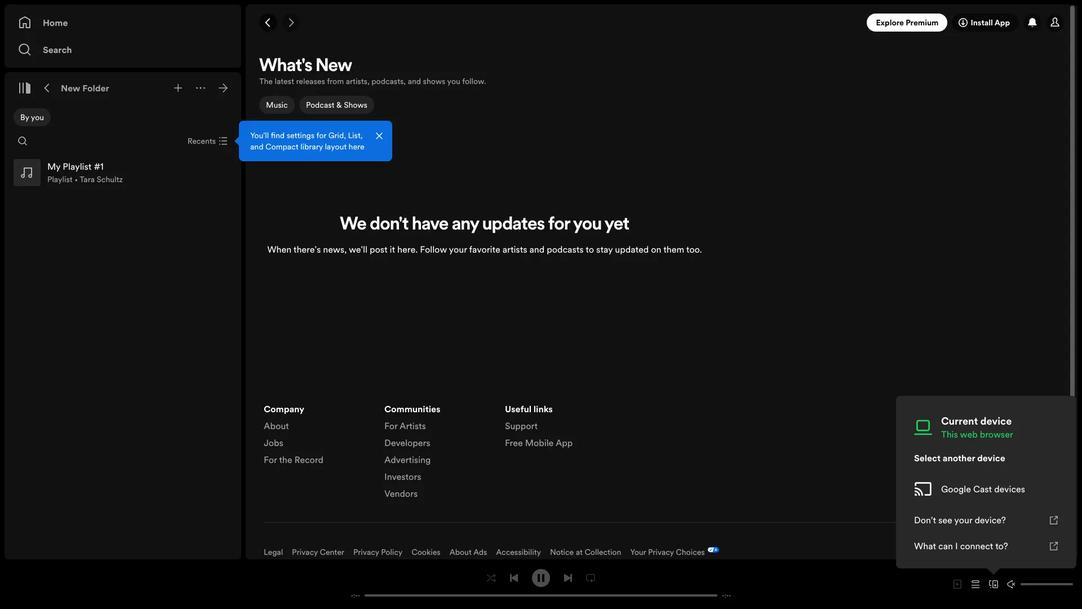 Task type: describe. For each thing, give the bounding box(es) containing it.
your inside my playlist #1 - playlist by tara schultz | spotify element
[[449, 243, 467, 256]]

none search field inside main element
[[14, 132, 32, 150]]

about ads link
[[450, 547, 488, 558]]

when
[[267, 243, 292, 256]]

what's new the latest releases from artists, podcasts, and shows you follow.
[[259, 58, 486, 87]]

for inside my playlist #1 - playlist by tara schultz | spotify element
[[549, 216, 571, 234]]

podcast
[[306, 99, 334, 111]]

home link
[[18, 11, 228, 34]]

google
[[942, 483, 972, 495]]

4 - from the left
[[729, 591, 732, 600]]

releases
[[296, 76, 325, 87]]

vendors
[[385, 487, 418, 500]]

collection
[[585, 547, 622, 558]]

google cast devices
[[942, 483, 1026, 495]]

this
[[942, 428, 959, 441]]

install app
[[971, 17, 1011, 28]]

Podcast & Shows checkbox
[[299, 96, 374, 114]]

new inside what's new the latest releases from artists, podcasts, and shows you follow.
[[316, 58, 352, 76]]

install
[[971, 17, 994, 28]]

don't see your device?
[[915, 514, 1007, 526]]

privacy for privacy center
[[292, 547, 318, 558]]

next image
[[564, 573, 573, 582]]

folder
[[83, 82, 109, 94]]

you'll find settings for grid, list, and compact library layout here dialog
[[239, 121, 393, 161]]

news,
[[323, 243, 347, 256]]

2 vertical spatial and
[[530, 243, 545, 256]]

any
[[452, 216, 480, 234]]

about link
[[264, 420, 289, 437]]

see
[[939, 514, 953, 526]]

Disable repeat checkbox
[[582, 569, 600, 587]]

updates
[[483, 216, 545, 234]]

company
[[264, 403, 305, 415]]

playlist • tara schultz
[[47, 174, 123, 185]]

new folder button
[[59, 79, 112, 97]]

don't see your device? link
[[906, 507, 1068, 533]]

to?
[[996, 540, 1009, 552]]

ab
[[1041, 545, 1051, 557]]

legal link
[[264, 547, 283, 558]]

notice at collection
[[551, 547, 622, 558]]

your privacy choices link
[[631, 547, 705, 558]]

to
[[586, 243, 595, 256]]

investors link
[[385, 470, 422, 487]]

artists
[[503, 243, 528, 256]]

policy
[[381, 547, 403, 558]]

center
[[320, 547, 345, 558]]

at
[[576, 547, 583, 558]]

and inside what's new the latest releases from artists, podcasts, and shows you follow.
[[408, 76, 421, 87]]

we don't have any updates for you yet
[[340, 216, 630, 234]]

developers link
[[385, 437, 431, 453]]

3 privacy from the left
[[649, 547, 674, 558]]

main element
[[5, 5, 393, 560]]

for inside the communities for artists developers advertising investors vendors
[[385, 420, 398, 432]]

free
[[505, 437, 523, 449]]

go back image
[[264, 18, 273, 27]]

favorite
[[470, 243, 501, 256]]

1 horizontal spatial your
[[955, 514, 973, 526]]

free mobile app link
[[505, 437, 573, 453]]

notice
[[551, 547, 574, 558]]

list,
[[348, 130, 363, 141]]

player controls element
[[338, 569, 745, 600]]

investors
[[385, 470, 422, 483]]

the
[[279, 453, 292, 466]]

group inside main element
[[9, 155, 237, 191]]

app inside top bar and user menu element
[[995, 17, 1011, 28]]

premium
[[906, 17, 939, 28]]

california consumer privacy act (ccpa) opt-out icon image
[[705, 547, 720, 555]]

2 -:-- from the left
[[723, 591, 732, 600]]

we
[[340, 216, 367, 234]]

recents
[[188, 135, 216, 147]]

go forward image
[[287, 18, 296, 27]]

for the record link
[[264, 453, 324, 470]]

devices
[[995, 483, 1026, 495]]

advertising
[[385, 453, 431, 466]]

search link
[[18, 38, 228, 61]]

podcasts,
[[372, 76, 406, 87]]

and inside the you'll find settings for grid, list, and compact library layout here
[[250, 141, 264, 152]]

jobs
[[264, 437, 284, 449]]

find
[[271, 130, 285, 141]]

company about jobs for the record
[[264, 403, 324, 466]]

accessibility
[[497, 547, 541, 558]]

pause image
[[537, 573, 546, 582]]

your privacy choices
[[631, 547, 705, 558]]

my playlist #1 - playlist by tara schultz | spotify element
[[246, 54, 1078, 585]]

what's new image
[[1029, 18, 1038, 27]]

cookies
[[412, 547, 441, 558]]

enable shuffle image
[[487, 573, 496, 582]]

new folder
[[61, 82, 109, 94]]

your
[[631, 547, 647, 558]]

select
[[915, 452, 941, 464]]

explore premium button
[[868, 14, 948, 32]]

podcasts
[[547, 243, 584, 256]]

home
[[43, 16, 68, 29]]

device inside current device this web browser
[[981, 414, 1013, 428]]

privacy center
[[292, 547, 345, 558]]

•
[[75, 174, 78, 185]]

explore
[[877, 17, 905, 28]]

follow.
[[463, 76, 486, 87]]

don't
[[915, 514, 937, 526]]

legal
[[264, 547, 283, 558]]

2 :- from the left
[[725, 591, 729, 600]]

there's
[[294, 243, 321, 256]]



Task type: vqa. For each thing, say whether or not it's contained in the screenshot.
The Temper Trap
no



Task type: locate. For each thing, give the bounding box(es) containing it.
2 list from the left
[[385, 403, 492, 504]]

and left shows
[[408, 76, 421, 87]]

0 horizontal spatial app
[[556, 437, 573, 449]]

1 vertical spatial app
[[556, 437, 573, 449]]

© 2023 spotify ab
[[984, 545, 1051, 557]]

device
[[981, 414, 1013, 428], [978, 452, 1006, 464]]

1 vertical spatial for
[[549, 216, 571, 234]]

1 horizontal spatial for
[[385, 420, 398, 432]]

app inside useful links support free mobile app
[[556, 437, 573, 449]]

2 horizontal spatial and
[[530, 243, 545, 256]]

latest
[[275, 76, 294, 87]]

settings
[[287, 130, 315, 141]]

2 - from the left
[[358, 591, 360, 600]]

app
[[995, 17, 1011, 28], [556, 437, 573, 449]]

your right follow
[[449, 243, 467, 256]]

0 horizontal spatial :-
[[354, 591, 358, 600]]

compact
[[266, 141, 299, 152]]

what can i connect to? link
[[906, 533, 1068, 559]]

useful links support free mobile app
[[505, 403, 573, 449]]

1 :- from the left
[[354, 591, 358, 600]]

here.
[[398, 243, 418, 256]]

2 horizontal spatial list
[[505, 403, 613, 453]]

1 horizontal spatial :-
[[725, 591, 729, 600]]

0 horizontal spatial you
[[31, 112, 44, 123]]

for left grid,
[[317, 130, 327, 141]]

search in your library image
[[18, 136, 27, 146]]

vendors link
[[385, 487, 418, 504]]

1 privacy from the left
[[292, 547, 318, 558]]

0 horizontal spatial list
[[264, 403, 371, 470]]

list containing communities
[[385, 403, 492, 504]]

instagram image
[[981, 409, 990, 419]]

0 vertical spatial for
[[385, 420, 398, 432]]

your right see
[[955, 514, 973, 526]]

By you checkbox
[[14, 108, 51, 126]]

you right shows
[[448, 76, 461, 87]]

accessibility link
[[497, 547, 541, 558]]

new up podcast & shows checkbox
[[316, 58, 352, 76]]

Music checkbox
[[259, 96, 295, 114]]

privacy right your
[[649, 547, 674, 558]]

previous image
[[510, 573, 519, 582]]

0 horizontal spatial new
[[61, 82, 80, 94]]

1 horizontal spatial about
[[450, 547, 472, 558]]

0 horizontal spatial for
[[317, 130, 327, 141]]

new left folder
[[61, 82, 80, 94]]

:-
[[354, 591, 358, 600], [725, 591, 729, 600]]

schultz
[[97, 174, 123, 185]]

web
[[961, 428, 978, 441]]

by
[[20, 112, 29, 123]]

podcast & shows
[[306, 99, 367, 111]]

shows
[[423, 76, 446, 87]]

updated
[[616, 243, 649, 256]]

music
[[266, 99, 288, 111]]

about ads
[[450, 547, 488, 558]]

0 horizontal spatial -:--
[[351, 591, 360, 600]]

1 horizontal spatial for
[[549, 216, 571, 234]]

privacy left policy
[[354, 547, 379, 558]]

1 -:-- from the left
[[351, 591, 360, 600]]

1 horizontal spatial and
[[408, 76, 421, 87]]

0 vertical spatial app
[[995, 17, 1011, 28]]

group containing playlist
[[9, 155, 237, 191]]

your
[[449, 243, 467, 256], [955, 514, 973, 526]]

1 vertical spatial new
[[61, 82, 80, 94]]

you'll
[[250, 130, 269, 141]]

3 - from the left
[[723, 591, 725, 600]]

1 vertical spatial and
[[250, 141, 264, 152]]

disable repeat image
[[587, 573, 596, 582]]

choices
[[676, 547, 705, 558]]

privacy policy link
[[354, 547, 403, 558]]

here
[[349, 141, 365, 152]]

2 horizontal spatial you
[[574, 216, 602, 234]]

1 vertical spatial about
[[450, 547, 472, 558]]

you up to
[[574, 216, 602, 234]]

links
[[534, 403, 553, 415]]

Recents, List view field
[[179, 132, 235, 150]]

device down 'browser'
[[978, 452, 1006, 464]]

privacy
[[292, 547, 318, 558], [354, 547, 379, 558], [649, 547, 674, 558]]

2 privacy from the left
[[354, 547, 379, 558]]

1 vertical spatial for
[[264, 453, 277, 466]]

spotify
[[1014, 545, 1039, 557]]

device right web
[[981, 414, 1013, 428]]

yet
[[605, 216, 630, 234]]

app right install
[[995, 17, 1011, 28]]

0 vertical spatial about
[[264, 420, 289, 432]]

about inside company about jobs for the record
[[264, 420, 289, 432]]

0 vertical spatial for
[[317, 130, 327, 141]]

you inside what's new the latest releases from artists, podcasts, and shows you follow.
[[448, 76, 461, 87]]

3 list from the left
[[505, 403, 613, 453]]

install app link
[[953, 14, 1020, 32]]

what
[[915, 540, 937, 552]]

for artists link
[[385, 420, 426, 437]]

follow
[[420, 243, 447, 256]]

1 vertical spatial device
[[978, 452, 1006, 464]]

it
[[390, 243, 395, 256]]

0 horizontal spatial for
[[264, 453, 277, 466]]

1 horizontal spatial app
[[995, 17, 1011, 28]]

when there's news, we'll post it here. follow your favorite artists and podcasts to stay updated on them too.
[[267, 243, 703, 256]]

explore premium
[[877, 17, 939, 28]]

app right mobile on the bottom of the page
[[556, 437, 573, 449]]

device?
[[975, 514, 1007, 526]]

and
[[408, 76, 421, 87], [250, 141, 264, 152], [530, 243, 545, 256]]

privacy for privacy policy
[[354, 547, 379, 558]]

group
[[9, 155, 237, 191]]

artists,
[[346, 76, 370, 87]]

for inside company about jobs for the record
[[264, 453, 277, 466]]

about up jobs
[[264, 420, 289, 432]]

for inside the you'll find settings for grid, list, and compact library layout here
[[317, 130, 327, 141]]

you'll find settings for grid, list, and compact library layout here
[[250, 130, 365, 152]]

privacy policy
[[354, 547, 403, 558]]

developers
[[385, 437, 431, 449]]

volume off image
[[1008, 580, 1017, 589]]

browser
[[981, 428, 1014, 441]]

about
[[264, 420, 289, 432], [450, 547, 472, 558]]

&
[[336, 99, 342, 111]]

2 horizontal spatial privacy
[[649, 547, 674, 558]]

list containing company
[[264, 403, 371, 470]]

0 vertical spatial you
[[448, 76, 461, 87]]

1 horizontal spatial list
[[385, 403, 492, 504]]

1 horizontal spatial -:--
[[723, 591, 732, 600]]

from
[[327, 76, 344, 87]]

another
[[943, 452, 976, 464]]

and left find
[[250, 141, 264, 152]]

for
[[317, 130, 327, 141], [549, 216, 571, 234]]

0 vertical spatial new
[[316, 58, 352, 76]]

connect to a device image
[[990, 580, 999, 589]]

connect
[[961, 540, 994, 552]]

0 horizontal spatial privacy
[[292, 547, 318, 558]]

and right artists
[[530, 243, 545, 256]]

support link
[[505, 420, 538, 437]]

ads
[[474, 547, 488, 558]]

current device this web browser
[[942, 414, 1014, 441]]

the
[[259, 76, 273, 87]]

too.
[[687, 243, 703, 256]]

don't
[[370, 216, 409, 234]]

0 vertical spatial and
[[408, 76, 421, 87]]

2023
[[993, 545, 1012, 557]]

0 horizontal spatial and
[[250, 141, 264, 152]]

select another device
[[915, 452, 1006, 464]]

you inside the by you checkbox
[[31, 112, 44, 123]]

about left ads
[[450, 547, 472, 558]]

what's
[[259, 58, 313, 76]]

2 vertical spatial you
[[574, 216, 602, 234]]

0 vertical spatial your
[[449, 243, 467, 256]]

1 vertical spatial you
[[31, 112, 44, 123]]

new inside new folder button
[[61, 82, 80, 94]]

for
[[385, 420, 398, 432], [264, 453, 277, 466]]

1 horizontal spatial new
[[316, 58, 352, 76]]

©
[[984, 545, 991, 557]]

communities
[[385, 403, 441, 415]]

support
[[505, 420, 538, 432]]

current
[[942, 414, 979, 428]]

None search field
[[14, 132, 32, 150]]

1 list from the left
[[264, 403, 371, 470]]

you
[[448, 76, 461, 87], [31, 112, 44, 123], [574, 216, 602, 234]]

privacy left center
[[292, 547, 318, 558]]

0 vertical spatial device
[[981, 414, 1013, 428]]

notice at collection link
[[551, 547, 622, 558]]

by you
[[20, 112, 44, 123]]

for up podcasts
[[549, 216, 571, 234]]

1 horizontal spatial you
[[448, 76, 461, 87]]

stay
[[597, 243, 613, 256]]

-:--
[[351, 591, 360, 600], [723, 591, 732, 600]]

library
[[301, 141, 323, 152]]

new
[[316, 58, 352, 76], [61, 82, 80, 94]]

1 vertical spatial your
[[955, 514, 973, 526]]

cookies link
[[412, 547, 441, 558]]

top bar and user menu element
[[246, 5, 1078, 41]]

1 horizontal spatial privacy
[[354, 547, 379, 558]]

0 horizontal spatial about
[[264, 420, 289, 432]]

list
[[264, 403, 371, 470], [385, 403, 492, 504], [505, 403, 613, 453]]

0 horizontal spatial your
[[449, 243, 467, 256]]

what can i connect to?
[[915, 540, 1009, 552]]

for left 'artists'
[[385, 420, 398, 432]]

for left the
[[264, 453, 277, 466]]

list containing useful links
[[505, 403, 613, 453]]

you right the by
[[31, 112, 44, 123]]

1 - from the left
[[351, 591, 354, 600]]



